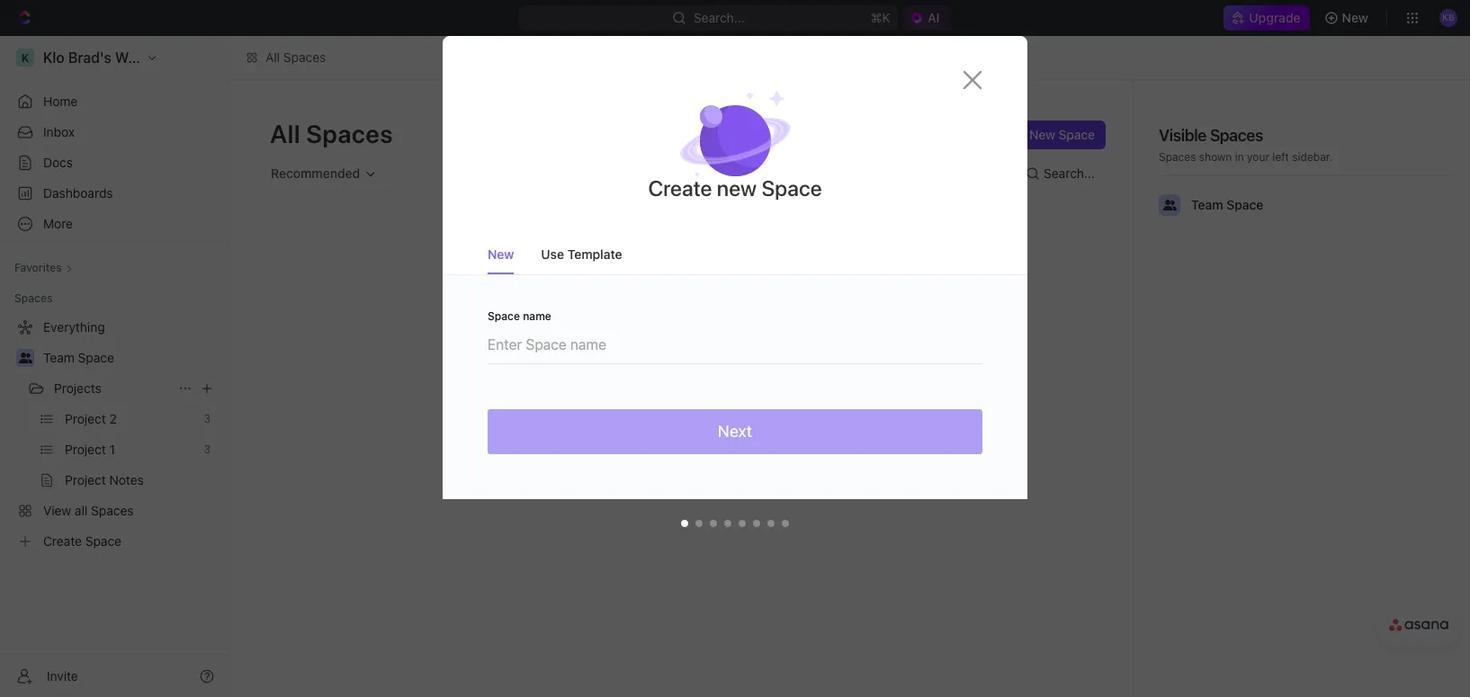 Task type: vqa. For each thing, say whether or not it's contained in the screenshot.
11 corresponding to status
no



Task type: locate. For each thing, give the bounding box(es) containing it.
space
[[1058, 127, 1095, 142], [762, 175, 822, 201], [1227, 197, 1264, 212], [488, 309, 520, 323], [78, 350, 114, 365]]

docs link
[[7, 148, 221, 177]]

tree containing team space
[[7, 313, 221, 556]]

team space inside tree
[[43, 350, 114, 365]]

new
[[1342, 10, 1368, 25], [1029, 127, 1055, 142], [488, 247, 514, 262]]

1 vertical spatial search...
[[1044, 166, 1095, 181]]

1 horizontal spatial team
[[1191, 197, 1223, 212]]

1 vertical spatial all
[[270, 119, 300, 148]]

team space up projects
[[43, 350, 114, 365]]

team
[[1191, 197, 1223, 212], [43, 350, 75, 365]]

dashboards
[[43, 185, 113, 201]]

0 horizontal spatial team
[[43, 350, 75, 365]]

spaces
[[283, 49, 326, 65], [306, 119, 393, 148], [1210, 126, 1263, 145], [1159, 150, 1196, 164], [14, 291, 53, 305]]

new for new 'button'
[[1342, 10, 1368, 25]]

sidebar navigation
[[0, 36, 229, 697]]

new inside 'button'
[[1342, 10, 1368, 25]]

next button
[[488, 409, 982, 454]]

1 horizontal spatial team space
[[1191, 197, 1264, 212]]

2 horizontal spatial new
[[1342, 10, 1368, 25]]

team space down "shown"
[[1191, 197, 1264, 212]]

1 vertical spatial team space
[[43, 350, 114, 365]]

upgrade
[[1249, 10, 1301, 25]]

next
[[718, 422, 752, 441]]

new up the search... button in the top right of the page
[[1029, 127, 1055, 142]]

1 vertical spatial new
[[1029, 127, 1055, 142]]

new right upgrade
[[1342, 10, 1368, 25]]

new left use
[[488, 247, 514, 262]]

team right user group image
[[43, 350, 75, 365]]

use
[[541, 247, 564, 262]]

search... inside button
[[1044, 166, 1095, 181]]

0 vertical spatial new
[[1342, 10, 1368, 25]]

new inside button
[[1029, 127, 1055, 142]]

name
[[523, 309, 551, 323]]

team right user group icon
[[1191, 197, 1223, 212]]

home
[[43, 94, 78, 109]]

0 horizontal spatial team space
[[43, 350, 114, 365]]

all spaces
[[265, 49, 326, 65], [270, 119, 393, 148]]

create
[[648, 175, 712, 201]]

space name
[[488, 309, 551, 323]]

0 horizontal spatial search...
[[694, 10, 745, 25]]

projects
[[54, 381, 101, 396]]

all
[[265, 49, 280, 65], [270, 119, 300, 148]]

0 vertical spatial team space
[[1191, 197, 1264, 212]]

team space
[[1191, 197, 1264, 212], [43, 350, 114, 365]]

space up the search... button in the top right of the page
[[1058, 127, 1095, 142]]

tree
[[7, 313, 221, 556]]

search...
[[694, 10, 745, 25], [1044, 166, 1095, 181]]

1 horizontal spatial new
[[1029, 127, 1055, 142]]

0 horizontal spatial new
[[488, 247, 514, 262]]

1 horizontal spatial search...
[[1044, 166, 1095, 181]]

space up projects link on the bottom
[[78, 350, 114, 365]]

2 vertical spatial new
[[488, 247, 514, 262]]

new
[[717, 175, 757, 201]]

⌘k
[[871, 10, 891, 25]]

space inside button
[[1058, 127, 1095, 142]]

tree inside sidebar navigation
[[7, 313, 221, 556]]

space right the "new"
[[762, 175, 822, 201]]

docs
[[43, 155, 73, 170]]

1 vertical spatial team
[[43, 350, 75, 365]]

favorites button
[[7, 257, 80, 279]]



Task type: describe. For each thing, give the bounding box(es) containing it.
left
[[1272, 150, 1289, 164]]

inbox link
[[7, 118, 221, 147]]

team inside tree
[[43, 350, 75, 365]]

use template
[[541, 247, 622, 262]]

create new space dialog
[[443, 36, 1027, 544]]

home link
[[7, 87, 221, 116]]

1 vertical spatial all spaces
[[270, 119, 393, 148]]

new for space
[[1029, 127, 1055, 142]]

your
[[1247, 150, 1269, 164]]

user group image
[[18, 353, 32, 363]]

space inside sidebar navigation
[[78, 350, 114, 365]]

0 vertical spatial team
[[1191, 197, 1223, 212]]

shown
[[1199, 150, 1232, 164]]

0 vertical spatial all spaces
[[265, 49, 326, 65]]

new space button
[[1002, 121, 1106, 149]]

favorites
[[14, 261, 62, 274]]

new space
[[1029, 127, 1095, 142]]

create new space
[[648, 175, 822, 201]]

inbox
[[43, 124, 75, 139]]

0 vertical spatial search...
[[694, 10, 745, 25]]

visible
[[1159, 126, 1206, 145]]

space down the in
[[1227, 197, 1264, 212]]

projects link
[[54, 374, 171, 403]]

visible spaces spaces shown in your left sidebar.
[[1159, 126, 1333, 164]]

user group image
[[1163, 200, 1176, 211]]

template
[[567, 247, 622, 262]]

dashboards link
[[7, 179, 221, 208]]

upgrade link
[[1224, 5, 1310, 31]]

in
[[1235, 150, 1244, 164]]

team space link
[[43, 344, 218, 372]]

Enter Space na﻿me text field
[[488, 322, 982, 363]]

spaces inside sidebar navigation
[[14, 291, 53, 305]]

new inside dialog
[[488, 247, 514, 262]]

search... button
[[1018, 159, 1106, 188]]

invite
[[47, 668, 78, 683]]

sidebar.
[[1292, 150, 1333, 164]]

0 vertical spatial all
[[265, 49, 280, 65]]

new button
[[1317, 4, 1379, 32]]

space left 'name'
[[488, 309, 520, 323]]



